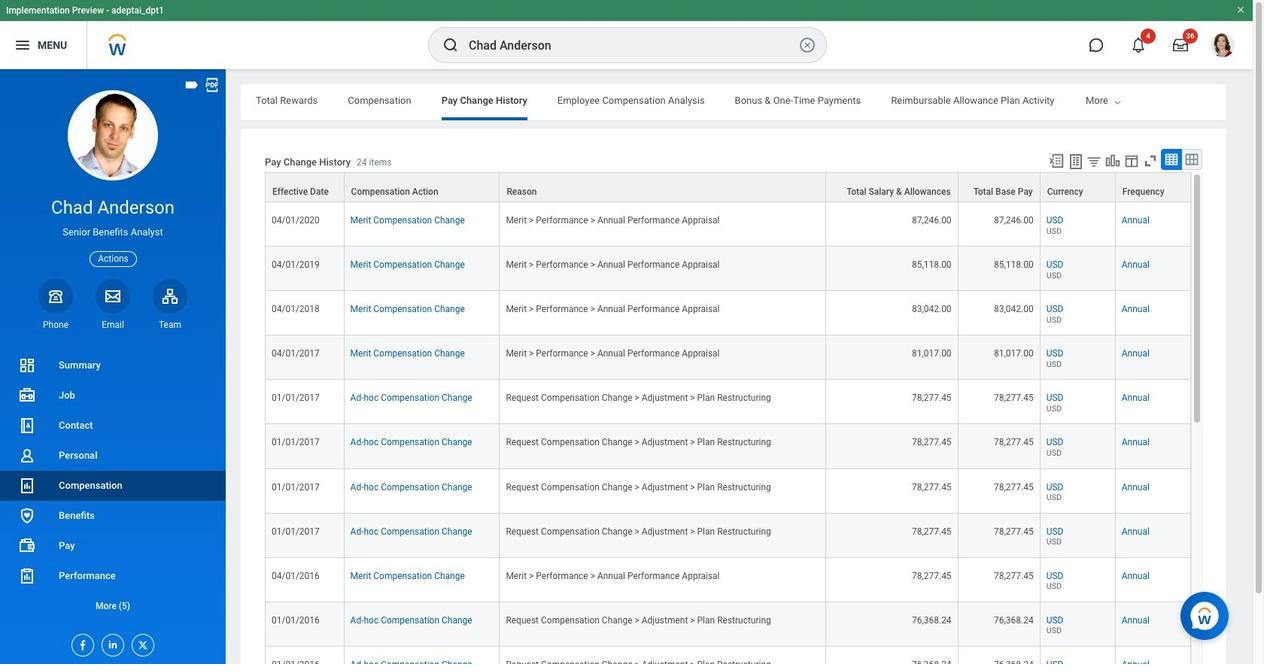 Task type: vqa. For each thing, say whether or not it's contained in the screenshot.
first ROW from the bottom of the page
yes



Task type: locate. For each thing, give the bounding box(es) containing it.
tab list
[[241, 84, 1226, 120]]

list
[[0, 351, 226, 621]]

2 row from the top
[[265, 202, 1191, 247]]

personal image
[[18, 447, 36, 465]]

9 row from the top
[[265, 514, 1191, 558]]

view printable version (pdf) image
[[204, 77, 220, 93]]

toolbar
[[1041, 149, 1202, 172]]

6 row from the top
[[265, 380, 1191, 425]]

justify image
[[14, 36, 32, 54]]

linkedin image
[[102, 635, 119, 651]]

pay image
[[18, 537, 36, 555]]

row
[[265, 172, 1191, 202], [265, 202, 1191, 247], [265, 247, 1191, 291], [265, 291, 1191, 336], [265, 336, 1191, 380], [265, 380, 1191, 425], [265, 425, 1191, 469], [265, 469, 1191, 514], [265, 514, 1191, 558], [265, 558, 1191, 603], [265, 603, 1191, 647], [265, 647, 1191, 664]]

performance image
[[18, 567, 36, 585]]

3 row from the top
[[265, 247, 1191, 291]]

4 row from the top
[[265, 291, 1191, 336]]

x image
[[132, 635, 149, 652]]

email chad anderson element
[[96, 319, 130, 331]]

12 row from the top
[[265, 647, 1191, 664]]

export to excel image
[[1048, 153, 1065, 169]]

contact image
[[18, 417, 36, 435]]

5 row from the top
[[265, 336, 1191, 380]]

inbox large image
[[1173, 38, 1188, 53]]

banner
[[0, 0, 1253, 69]]

8 row from the top
[[265, 469, 1191, 514]]

select to filter grid data image
[[1086, 153, 1102, 169]]

team chad anderson element
[[153, 319, 187, 331]]

10 row from the top
[[265, 558, 1191, 603]]

view worker - expand/collapse chart image
[[1105, 153, 1121, 169]]

phone chad anderson element
[[38, 319, 73, 331]]

7 row from the top
[[265, 425, 1191, 469]]

table image
[[1164, 152, 1179, 167]]



Task type: describe. For each thing, give the bounding box(es) containing it.
Search Workday  search field
[[469, 29, 795, 62]]

expand table image
[[1184, 152, 1199, 167]]

view team image
[[161, 287, 179, 305]]

1 row from the top
[[265, 172, 1191, 202]]

summary image
[[18, 357, 36, 375]]

x circle image
[[798, 36, 816, 54]]

navigation pane region
[[0, 69, 226, 664]]

job image
[[18, 387, 36, 405]]

click to view/edit grid preferences image
[[1123, 153, 1140, 169]]

11 row from the top
[[265, 603, 1191, 647]]

phone image
[[45, 287, 66, 305]]

facebook image
[[72, 635, 89, 652]]

benefits image
[[18, 507, 36, 525]]

mail image
[[104, 287, 122, 305]]

profile logan mcneil image
[[1211, 33, 1235, 60]]

export to worksheets image
[[1067, 153, 1085, 171]]

search image
[[442, 36, 460, 54]]

notifications large image
[[1131, 38, 1146, 53]]

fullscreen image
[[1142, 153, 1159, 169]]

tag image
[[184, 77, 200, 93]]

compensation image
[[18, 477, 36, 495]]

close environment banner image
[[1236, 5, 1245, 14]]



